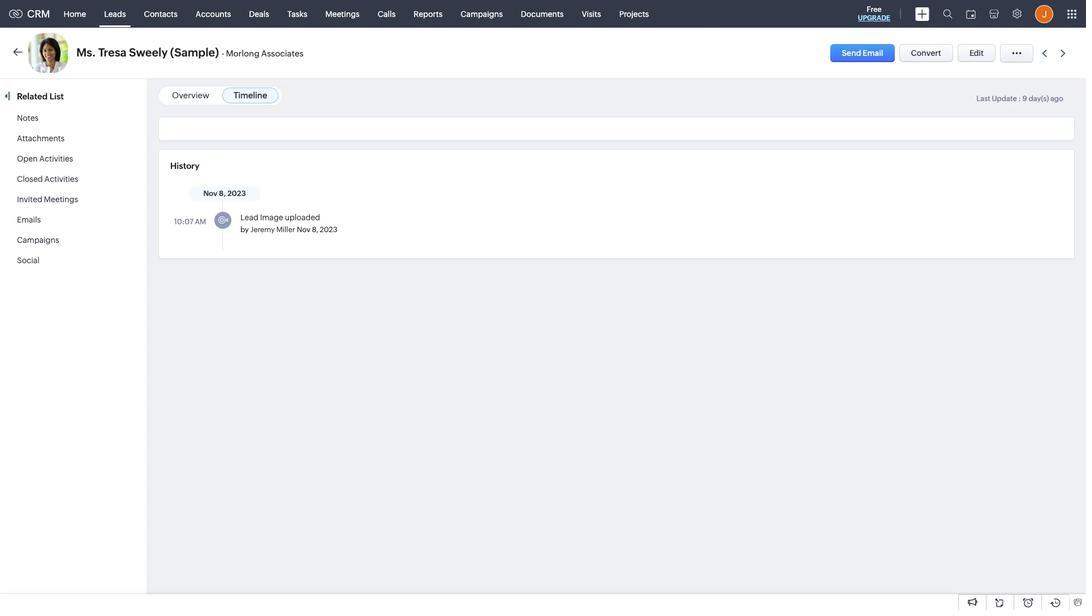 Task type: describe. For each thing, give the bounding box(es) containing it.
crm
[[27, 8, 50, 20]]

leads
[[104, 9, 126, 18]]

home link
[[55, 0, 95, 27]]

related
[[17, 92, 48, 101]]

open activities
[[17, 154, 73, 163]]

lead image uploaded by jeremy miller nov 8, 2023
[[240, 213, 337, 234]]

send email
[[842, 49, 883, 58]]

edit button
[[958, 44, 996, 62]]

0 horizontal spatial campaigns
[[17, 236, 59, 245]]

convert button
[[899, 44, 953, 62]]

projects link
[[610, 0, 658, 27]]

visits link
[[573, 0, 610, 27]]

notes link
[[17, 114, 39, 123]]

upgrade
[[858, 14, 890, 22]]

activities for open activities
[[39, 154, 73, 163]]

next record image
[[1061, 50, 1068, 57]]

invited meetings link
[[17, 195, 78, 204]]

open
[[17, 154, 38, 163]]

social link
[[17, 256, 39, 265]]

overview link
[[172, 91, 209, 100]]

free upgrade
[[858, 5, 890, 22]]

send
[[842, 49, 861, 58]]

ms. tresa sweely (sample) - morlong associates
[[76, 46, 304, 59]]

closed activities
[[17, 175, 78, 184]]

2023 inside lead image uploaded by jeremy miller nov 8, 2023
[[320, 226, 337, 234]]

tresa
[[98, 46, 127, 59]]

timeline
[[234, 91, 267, 100]]

free
[[867, 5, 882, 14]]

contacts
[[144, 9, 178, 18]]

sweely
[[129, 46, 168, 59]]

related list
[[17, 92, 66, 101]]

email
[[863, 49, 883, 58]]

projects
[[619, 9, 649, 18]]

search image
[[943, 9, 953, 19]]

0 vertical spatial campaigns
[[461, 9, 503, 18]]

timeline link
[[234, 91, 267, 100]]

0 vertical spatial nov
[[203, 190, 217, 198]]

create menu image
[[915, 7, 929, 21]]

8, inside lead image uploaded by jeremy miller nov 8, 2023
[[312, 226, 318, 234]]

day(s)
[[1029, 94, 1049, 103]]

invited
[[17, 195, 42, 204]]

crm link
[[9, 8, 50, 20]]

calls
[[378, 9, 396, 18]]

0 vertical spatial 2023
[[227, 190, 246, 198]]

lead
[[240, 213, 258, 222]]

meetings link
[[316, 0, 369, 27]]

uploaded
[[285, 213, 320, 222]]

ms.
[[76, 46, 96, 59]]

send email button
[[831, 44, 895, 62]]

closed activities link
[[17, 175, 78, 184]]

am
[[195, 218, 206, 226]]

tasks
[[287, 9, 307, 18]]

0 vertical spatial 8,
[[219, 190, 226, 198]]

jeremy
[[250, 226, 275, 234]]

edit
[[970, 49, 984, 58]]

activities for closed activities
[[44, 175, 78, 184]]



Task type: vqa. For each thing, say whether or not it's contained in the screenshot.
for
no



Task type: locate. For each thing, give the bounding box(es) containing it.
open activities link
[[17, 154, 73, 163]]

attachments
[[17, 134, 65, 143]]

campaigns down emails link
[[17, 236, 59, 245]]

create menu element
[[909, 0, 936, 27]]

documents link
[[512, 0, 573, 27]]

1 vertical spatial campaigns link
[[17, 236, 59, 245]]

2023 down uploaded
[[320, 226, 337, 234]]

miller
[[276, 226, 295, 234]]

deals
[[249, 9, 269, 18]]

nov 8, 2023
[[203, 190, 246, 198]]

(sample)
[[170, 46, 219, 59]]

9
[[1023, 94, 1027, 103]]

ago
[[1050, 94, 1064, 103]]

social
[[17, 256, 39, 265]]

0 horizontal spatial 8,
[[219, 190, 226, 198]]

reports link
[[405, 0, 452, 27]]

1 horizontal spatial 2023
[[320, 226, 337, 234]]

1 horizontal spatial campaigns link
[[452, 0, 512, 27]]

campaigns link
[[452, 0, 512, 27], [17, 236, 59, 245]]

contacts link
[[135, 0, 187, 27]]

0 vertical spatial activities
[[39, 154, 73, 163]]

0 vertical spatial meetings
[[325, 9, 360, 18]]

0 horizontal spatial meetings
[[44, 195, 78, 204]]

campaigns link right reports
[[452, 0, 512, 27]]

1 horizontal spatial campaigns
[[461, 9, 503, 18]]

1 horizontal spatial meetings
[[325, 9, 360, 18]]

-
[[222, 49, 224, 58]]

morlong
[[226, 49, 259, 58]]

10:07 am
[[174, 218, 206, 226]]

accounts link
[[187, 0, 240, 27]]

nov down uploaded
[[297, 226, 310, 234]]

1 vertical spatial 8,
[[312, 226, 318, 234]]

reports
[[414, 9, 443, 18]]

10:07
[[174, 218, 193, 226]]

nov up am
[[203, 190, 217, 198]]

campaigns right reports "link"
[[461, 9, 503, 18]]

documents
[[521, 9, 564, 18]]

2023 up lead
[[227, 190, 246, 198]]

emails link
[[17, 216, 41, 225]]

update
[[992, 94, 1017, 103]]

campaigns
[[461, 9, 503, 18], [17, 236, 59, 245]]

previous record image
[[1042, 50, 1047, 57]]

last
[[977, 94, 991, 103]]

by
[[240, 226, 249, 234]]

image
[[260, 213, 283, 222]]

last update : 9 day(s) ago
[[977, 94, 1064, 103]]

1 horizontal spatial 8,
[[312, 226, 318, 234]]

activities up the closed activities link
[[39, 154, 73, 163]]

activities
[[39, 154, 73, 163], [44, 175, 78, 184]]

meetings left calls "link"
[[325, 9, 360, 18]]

invited meetings
[[17, 195, 78, 204]]

0 vertical spatial campaigns link
[[452, 0, 512, 27]]

emails
[[17, 216, 41, 225]]

1 vertical spatial meetings
[[44, 195, 78, 204]]

accounts
[[196, 9, 231, 18]]

0 horizontal spatial 2023
[[227, 190, 246, 198]]

1 horizontal spatial nov
[[297, 226, 310, 234]]

closed
[[17, 175, 43, 184]]

profile element
[[1028, 0, 1060, 27]]

leads link
[[95, 0, 135, 27]]

calendar image
[[966, 9, 976, 18]]

search element
[[936, 0, 959, 28]]

associates
[[261, 49, 304, 58]]

calls link
[[369, 0, 405, 27]]

2023
[[227, 190, 246, 198], [320, 226, 337, 234]]

1 vertical spatial campaigns
[[17, 236, 59, 245]]

campaigns link down emails link
[[17, 236, 59, 245]]

nov inside lead image uploaded by jeremy miller nov 8, 2023
[[297, 226, 310, 234]]

overview
[[172, 91, 209, 100]]

notes
[[17, 114, 39, 123]]

attachments link
[[17, 134, 65, 143]]

list
[[49, 92, 64, 101]]

nov
[[203, 190, 217, 198], [297, 226, 310, 234]]

profile image
[[1035, 5, 1053, 23]]

activities up "invited meetings"
[[44, 175, 78, 184]]

home
[[64, 9, 86, 18]]

1 vertical spatial activities
[[44, 175, 78, 184]]

visits
[[582, 9, 601, 18]]

1 vertical spatial nov
[[297, 226, 310, 234]]

0 horizontal spatial campaigns link
[[17, 236, 59, 245]]

0 horizontal spatial nov
[[203, 190, 217, 198]]

deals link
[[240, 0, 278, 27]]

tasks link
[[278, 0, 316, 27]]

meetings down the closed activities link
[[44, 195, 78, 204]]

convert
[[911, 49, 941, 58]]

1 vertical spatial 2023
[[320, 226, 337, 234]]

8,
[[219, 190, 226, 198], [312, 226, 318, 234]]

:
[[1019, 94, 1021, 103]]

meetings
[[325, 9, 360, 18], [44, 195, 78, 204]]

history
[[170, 161, 199, 171]]



